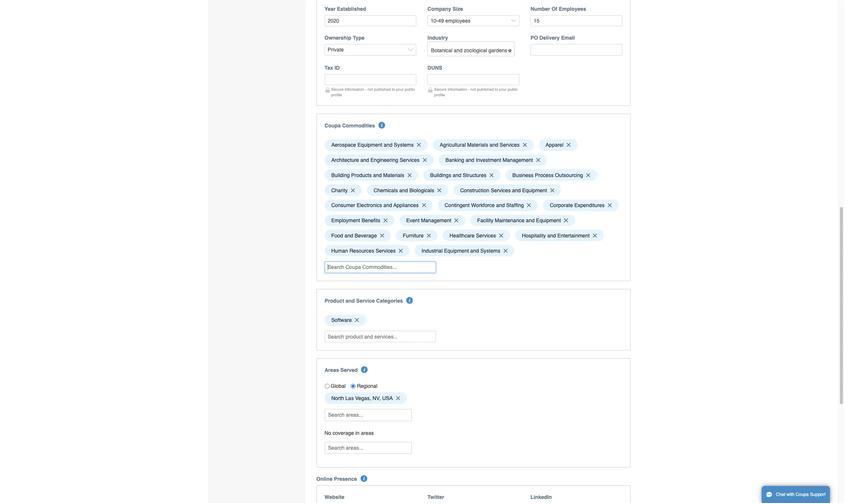 Task type: describe. For each thing, give the bounding box(es) containing it.
corporate expenditures option
[[543, 200, 619, 211]]

industry
[[428, 35, 448, 41]]

event
[[406, 218, 420, 224]]

chemicals
[[374, 187, 398, 193]]

and up engineering
[[384, 142, 393, 148]]

construction services and equipment
[[460, 187, 547, 193]]

number of employees
[[531, 6, 586, 12]]

electronics
[[357, 203, 382, 209]]

your for tax id
[[396, 87, 404, 92]]

linkedin
[[531, 495, 552, 501]]

coupa commodities
[[325, 123, 375, 129]]

1 horizontal spatial materials
[[467, 142, 488, 148]]

to for tax id
[[392, 87, 395, 92]]

public for duns
[[508, 87, 518, 92]]

information for tax id
[[345, 87, 364, 92]]

commodities
[[342, 123, 375, 129]]

food
[[331, 233, 343, 239]]

services up banking and investment management option
[[500, 142, 520, 148]]

employees
[[559, 6, 586, 12]]

banking and investment management
[[446, 157, 533, 163]]

published for tax id
[[374, 87, 391, 92]]

ownership
[[325, 35, 351, 41]]

and down healthcare services option
[[470, 248, 479, 254]]

apparel
[[546, 142, 564, 148]]

banking and investment management option
[[439, 154, 547, 166]]

with
[[787, 492, 795, 498]]

furniture
[[403, 233, 424, 239]]

and up banking and investment management option
[[490, 142, 498, 148]]

0 horizontal spatial materials
[[383, 172, 404, 178]]

po
[[531, 35, 538, 41]]

not for tax id
[[368, 87, 373, 92]]

business
[[513, 172, 534, 178]]

and inside option
[[361, 157, 369, 163]]

employment
[[331, 218, 360, 224]]

duns
[[428, 65, 442, 71]]

product
[[325, 298, 344, 304]]

regional
[[357, 384, 378, 389]]

online
[[316, 477, 333, 482]]

company size
[[428, 6, 463, 12]]

charity
[[331, 187, 348, 193]]

information for duns
[[448, 87, 467, 92]]

chat with coupa support
[[776, 492, 826, 498]]

and down architecture and engineering services option
[[373, 172, 382, 178]]

contingent workforce and staffing option
[[438, 200, 538, 211]]

no
[[325, 430, 331, 436]]

and left staffing
[[496, 203, 505, 209]]

and up appliances
[[399, 187, 408, 193]]

published for duns
[[477, 87, 494, 92]]

year established
[[325, 6, 366, 12]]

north las vegas, nv, usa
[[331, 396, 393, 401]]

company
[[428, 6, 451, 12]]

healthcare services option
[[443, 230, 510, 241]]

resources
[[350, 248, 374, 254]]

equipment down "healthcare"
[[444, 248, 469, 254]]

- for duns
[[468, 87, 470, 92]]

id
[[335, 65, 340, 71]]

type
[[353, 35, 365, 41]]

additional information image for product and service categories
[[407, 297, 413, 304]]

Search areas... text field
[[325, 443, 411, 454]]

building
[[331, 172, 350, 178]]

twitter
[[428, 495, 444, 501]]

industrial
[[422, 248, 443, 254]]

contingent workforce and staffing
[[445, 203, 524, 209]]

delivery
[[540, 35, 560, 41]]

year
[[325, 6, 336, 12]]

las
[[346, 396, 354, 401]]

services up the search coupa commodities... field
[[376, 248, 396, 254]]

vegas,
[[355, 396, 371, 401]]

building products and materials
[[331, 172, 404, 178]]

Search areas... text field
[[325, 410, 411, 421]]

business process outsourcing option
[[506, 170, 597, 181]]

charity option
[[325, 185, 362, 196]]

food and beverage
[[331, 233, 377, 239]]

agricultural materials and services
[[440, 142, 520, 148]]

aerospace equipment and systems option
[[325, 139, 428, 151]]

ownership type
[[325, 35, 365, 41]]

benefits
[[362, 218, 380, 224]]

secure information - not published to your public profile for tax id
[[331, 87, 415, 97]]

services down facility
[[476, 233, 496, 239]]

0 horizontal spatial coupa
[[325, 123, 341, 129]]

aerospace equipment and systems
[[331, 142, 414, 148]]

construction services and equipment option
[[454, 185, 561, 196]]

event management option
[[400, 215, 465, 226]]

food and beverage option
[[325, 230, 391, 241]]

facility maintenance and equipment
[[477, 218, 561, 224]]

maintenance
[[495, 218, 525, 224]]

Number Of Employees text field
[[531, 15, 623, 26]]

selected list box for product and service categories
[[322, 313, 625, 328]]

and up hospitality
[[526, 218, 535, 224]]

your for duns
[[499, 87, 507, 92]]

and down banking
[[453, 172, 462, 178]]

industrial equipment and systems option
[[415, 245, 514, 257]]

1 vertical spatial management
[[421, 218, 451, 224]]

architecture and engineering services
[[331, 157, 420, 163]]

buildings
[[430, 172, 451, 178]]

furniture option
[[396, 230, 438, 241]]

selected areas list box
[[322, 391, 625, 406]]

healthcare
[[450, 233, 475, 239]]

Industry text field
[[428, 45, 514, 56]]

systems for industrial equipment and systems
[[481, 248, 500, 254]]

profile for duns
[[434, 93, 445, 97]]

global
[[331, 384, 346, 389]]

secure for duns
[[434, 87, 447, 92]]

software
[[331, 317, 352, 323]]

facility maintenance and equipment option
[[471, 215, 575, 226]]

categories
[[376, 298, 403, 304]]

support
[[810, 492, 826, 498]]

biologicals
[[410, 187, 434, 193]]



Task type: vqa. For each thing, say whether or not it's contained in the screenshot.
Services in OPTION
yes



Task type: locate. For each thing, give the bounding box(es) containing it.
0 horizontal spatial secure information - not published to your public profile
[[331, 87, 415, 97]]

coverage
[[333, 430, 354, 436]]

materials up chemicals
[[383, 172, 404, 178]]

1 horizontal spatial your
[[499, 87, 507, 92]]

equipment
[[358, 142, 382, 148], [522, 187, 547, 193], [536, 218, 561, 224], [444, 248, 469, 254]]

email
[[561, 35, 575, 41]]

in
[[356, 430, 360, 436]]

corporate expenditures
[[550, 203, 605, 209]]

0 horizontal spatial additional information image
[[379, 122, 385, 129]]

0 vertical spatial coupa
[[325, 123, 341, 129]]

not
[[368, 87, 373, 92], [471, 87, 476, 92]]

to down duns text field
[[495, 87, 498, 92]]

1 horizontal spatial information
[[448, 87, 467, 92]]

facility
[[477, 218, 494, 224]]

coupa inside chat with coupa support button
[[796, 492, 809, 498]]

1 vertical spatial selected list box
[[322, 313, 625, 328]]

corporate
[[550, 203, 573, 209]]

apparel option
[[539, 139, 578, 151]]

0 vertical spatial selected list box
[[322, 137, 625, 258]]

2 selected list box from the top
[[322, 313, 625, 328]]

Year Established text field
[[325, 15, 417, 26]]

buildings and structures
[[430, 172, 487, 178]]

not down duns text field
[[471, 87, 476, 92]]

2 information from the left
[[448, 87, 467, 92]]

1 your from the left
[[396, 87, 404, 92]]

1 horizontal spatial profile
[[434, 93, 445, 97]]

tax
[[325, 65, 333, 71]]

beverage
[[355, 233, 377, 239]]

and up staffing
[[512, 187, 521, 193]]

to down tax id text box
[[392, 87, 395, 92]]

1 information from the left
[[345, 87, 364, 92]]

human
[[331, 248, 348, 254]]

0 vertical spatial additional information image
[[379, 122, 385, 129]]

size
[[453, 6, 463, 12]]

1 not from the left
[[368, 87, 373, 92]]

construction
[[460, 187, 489, 193]]

- down tax id text box
[[365, 87, 367, 92]]

1 published from the left
[[374, 87, 391, 92]]

profile down the id
[[331, 93, 342, 97]]

agricultural
[[440, 142, 466, 148]]

secure information - not published to your public profile
[[331, 87, 415, 97], [434, 87, 518, 97]]

north
[[331, 396, 344, 401]]

0 horizontal spatial systems
[[394, 142, 414, 148]]

2 public from the left
[[508, 87, 518, 92]]

1 horizontal spatial -
[[468, 87, 470, 92]]

1 horizontal spatial to
[[495, 87, 498, 92]]

chemicals and biologicals
[[374, 187, 434, 193]]

Search Coupa Commodities... field
[[325, 262, 436, 273]]

website
[[325, 495, 344, 501]]

materials
[[467, 142, 488, 148], [383, 172, 404, 178]]

tax id
[[325, 65, 340, 71]]

additional information image right presence
[[361, 476, 367, 482]]

- down duns text field
[[468, 87, 470, 92]]

staffing
[[506, 203, 524, 209]]

building products and materials option
[[325, 170, 418, 181]]

entertainment
[[558, 233, 590, 239]]

public
[[405, 87, 415, 92], [508, 87, 518, 92]]

1 vertical spatial additional information image
[[407, 297, 413, 304]]

selected list box for coupa commodities
[[322, 137, 625, 258]]

additional information image for online presence
[[361, 476, 367, 482]]

2 to from the left
[[495, 87, 498, 92]]

consumer
[[331, 203, 355, 209]]

your
[[396, 87, 404, 92], [499, 87, 507, 92]]

engineering
[[371, 157, 398, 163]]

1 horizontal spatial management
[[503, 157, 533, 163]]

0 horizontal spatial -
[[365, 87, 367, 92]]

services inside option
[[400, 157, 420, 163]]

2 secure from the left
[[434, 87, 447, 92]]

1 horizontal spatial additional information image
[[407, 297, 413, 304]]

1 secure information - not published to your public profile from the left
[[331, 87, 415, 97]]

chat
[[776, 492, 786, 498]]

industrial equipment and systems
[[422, 248, 500, 254]]

1 profile from the left
[[331, 93, 342, 97]]

Tax ID text field
[[325, 74, 417, 85]]

and right food
[[345, 233, 353, 239]]

hospitality and entertainment option
[[515, 230, 604, 241]]

secure for tax id
[[331, 87, 344, 92]]

0 horizontal spatial not
[[368, 87, 373, 92]]

areas served
[[325, 367, 358, 373]]

1 horizontal spatial published
[[477, 87, 494, 92]]

1 horizontal spatial secure information - not published to your public profile
[[434, 87, 518, 97]]

0 horizontal spatial information
[[345, 87, 364, 92]]

systems
[[394, 142, 414, 148], [481, 248, 500, 254]]

hospitality
[[522, 233, 546, 239]]

systems for aerospace equipment and systems
[[394, 142, 414, 148]]

profile
[[331, 93, 342, 97], [434, 93, 445, 97]]

and right hospitality
[[547, 233, 556, 239]]

PO Delivery Email text field
[[531, 44, 623, 56]]

0 vertical spatial systems
[[394, 142, 414, 148]]

hospitality and entertainment
[[522, 233, 590, 239]]

services right engineering
[[400, 157, 420, 163]]

employment benefits option
[[325, 215, 394, 226]]

additional information image right served
[[361, 367, 368, 373]]

1 to from the left
[[392, 87, 395, 92]]

additional information image for areas served
[[361, 367, 368, 373]]

and down chemicals
[[384, 203, 392, 209]]

contingent
[[445, 203, 470, 209]]

additional information image
[[361, 367, 368, 373], [361, 476, 367, 482]]

1 horizontal spatial coupa
[[796, 492, 809, 498]]

structures
[[463, 172, 487, 178]]

2 your from the left
[[499, 87, 507, 92]]

secure information - not published to your public profile down duns text field
[[434, 87, 518, 97]]

materials up investment
[[467, 142, 488, 148]]

published
[[374, 87, 391, 92], [477, 87, 494, 92]]

served
[[341, 367, 358, 373]]

additional information image up aerospace equipment and systems option
[[379, 122, 385, 129]]

and left service
[[346, 298, 355, 304]]

coupa right with
[[796, 492, 809, 498]]

additional information image right categories
[[407, 297, 413, 304]]

information down tax id text box
[[345, 87, 364, 92]]

management
[[503, 157, 533, 163], [421, 218, 451, 224]]

profile for tax id
[[331, 93, 342, 97]]

1 selected list box from the top
[[322, 137, 625, 258]]

additional information image
[[379, 122, 385, 129], [407, 297, 413, 304]]

architecture and engineering services option
[[325, 154, 434, 166]]

selected list box
[[322, 137, 625, 258], [322, 313, 625, 328]]

human resources services
[[331, 248, 396, 254]]

systems down healthcare services option
[[481, 248, 500, 254]]

investment
[[476, 157, 501, 163]]

human resources services option
[[325, 245, 410, 257]]

secure information - not published to your public profile down tax id text box
[[331, 87, 415, 97]]

1 - from the left
[[365, 87, 367, 92]]

appliances
[[394, 203, 419, 209]]

north las vegas, nv, usa option
[[325, 393, 407, 404]]

- for tax id
[[365, 87, 367, 92]]

secure down the id
[[331, 87, 344, 92]]

2 profile from the left
[[434, 93, 445, 97]]

1 vertical spatial systems
[[481, 248, 500, 254]]

published down tax id text box
[[374, 87, 391, 92]]

and up building products and materials
[[361, 157, 369, 163]]

0 vertical spatial management
[[503, 157, 533, 163]]

1 public from the left
[[405, 87, 415, 92]]

service
[[356, 298, 375, 304]]

0 horizontal spatial management
[[421, 218, 451, 224]]

workforce
[[471, 203, 495, 209]]

1 vertical spatial additional information image
[[361, 476, 367, 482]]

services up contingent workforce and staffing option
[[491, 187, 511, 193]]

0 horizontal spatial public
[[405, 87, 415, 92]]

of
[[552, 6, 557, 12]]

information down duns text field
[[448, 87, 467, 92]]

equipment up architecture and engineering services at the left top of page
[[358, 142, 382, 148]]

1 horizontal spatial secure
[[434, 87, 447, 92]]

-
[[365, 87, 367, 92], [468, 87, 470, 92]]

2 secure information - not published to your public profile from the left
[[434, 87, 518, 97]]

additional information image for coupa commodities
[[379, 122, 385, 129]]

secure information - not published to your public profile for duns
[[434, 87, 518, 97]]

established
[[337, 6, 366, 12]]

information
[[345, 87, 364, 92], [448, 87, 467, 92]]

systems inside aerospace equipment and systems option
[[394, 142, 414, 148]]

1 horizontal spatial public
[[508, 87, 518, 92]]

aerospace
[[331, 142, 356, 148]]

2 not from the left
[[471, 87, 476, 92]]

usa
[[382, 396, 393, 401]]

selected list box containing aerospace equipment and systems
[[322, 137, 625, 258]]

coupa up aerospace
[[325, 123, 341, 129]]

published down duns text field
[[477, 87, 494, 92]]

product and service categories
[[325, 298, 403, 304]]

secure down duns
[[434, 87, 447, 92]]

0 vertical spatial materials
[[467, 142, 488, 148]]

agricultural materials and services option
[[433, 139, 534, 151]]

None radio
[[325, 384, 329, 389], [351, 384, 356, 389], [325, 384, 329, 389], [351, 384, 356, 389]]

1 horizontal spatial systems
[[481, 248, 500, 254]]

public for tax id
[[405, 87, 415, 92]]

software option
[[325, 315, 366, 326]]

0 vertical spatial additional information image
[[361, 367, 368, 373]]

equipment down 'process' on the right
[[522, 187, 547, 193]]

to for duns
[[495, 87, 498, 92]]

equipment up hospitality and entertainment
[[536, 218, 561, 224]]

outsourcing
[[555, 172, 583, 178]]

no coverage in areas
[[325, 430, 374, 436]]

systems up engineering
[[394, 142, 414, 148]]

secure
[[331, 87, 344, 92], [434, 87, 447, 92]]

1 secure from the left
[[331, 87, 344, 92]]

selected list box containing software
[[322, 313, 625, 328]]

buildings and structures option
[[424, 170, 501, 181]]

and
[[384, 142, 393, 148], [490, 142, 498, 148], [361, 157, 369, 163], [466, 157, 474, 163], [373, 172, 382, 178], [453, 172, 462, 178], [399, 187, 408, 193], [512, 187, 521, 193], [384, 203, 392, 209], [496, 203, 505, 209], [526, 218, 535, 224], [345, 233, 353, 239], [547, 233, 556, 239], [470, 248, 479, 254], [346, 298, 355, 304]]

0 horizontal spatial published
[[374, 87, 391, 92]]

not for duns
[[471, 87, 476, 92]]

2 published from the left
[[477, 87, 494, 92]]

1 horizontal spatial not
[[471, 87, 476, 92]]

0 horizontal spatial secure
[[331, 87, 344, 92]]

1 vertical spatial coupa
[[796, 492, 809, 498]]

0 horizontal spatial your
[[396, 87, 404, 92]]

systems inside industrial equipment and systems option
[[481, 248, 500, 254]]

to
[[392, 87, 395, 92], [495, 87, 498, 92]]

0 horizontal spatial to
[[392, 87, 395, 92]]

not down tax id text box
[[368, 87, 373, 92]]

Search product and services... field
[[325, 331, 436, 343]]

chemicals and biologicals option
[[367, 185, 448, 196]]

products
[[351, 172, 372, 178]]

employment benefits
[[331, 218, 380, 224]]

and right banking
[[466, 157, 474, 163]]

your down duns text field
[[499, 87, 507, 92]]

banking
[[446, 157, 464, 163]]

business process outsourcing
[[513, 172, 583, 178]]

architecture
[[331, 157, 359, 163]]

management up the business
[[503, 157, 533, 163]]

areas
[[325, 367, 339, 373]]

areas
[[361, 430, 374, 436]]

po delivery email
[[531, 35, 575, 41]]

and inside "option"
[[384, 203, 392, 209]]

process
[[535, 172, 554, 178]]

DUNS text field
[[428, 74, 520, 85]]

consumer electronics and appliances option
[[325, 200, 433, 211]]

2 - from the left
[[468, 87, 470, 92]]

management right "event"
[[421, 218, 451, 224]]

online presence
[[316, 477, 357, 482]]

consumer electronics and appliances
[[331, 203, 419, 209]]

1 vertical spatial materials
[[383, 172, 404, 178]]

your down tax id text box
[[396, 87, 404, 92]]

profile down duns
[[434, 93, 445, 97]]

0 horizontal spatial profile
[[331, 93, 342, 97]]



